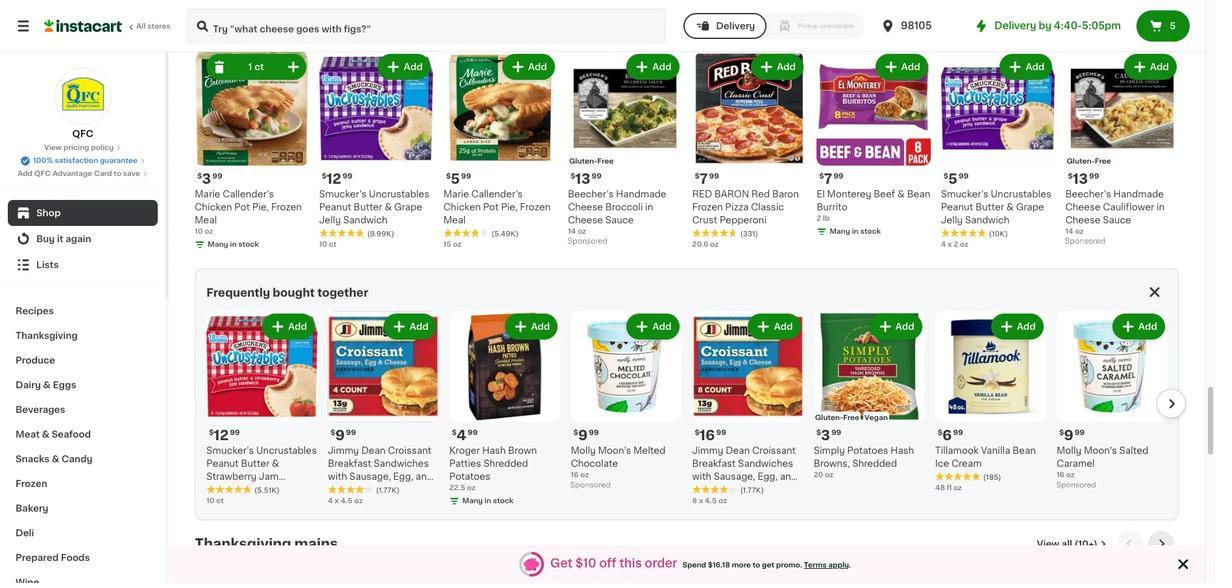 Task type: locate. For each thing, give the bounding box(es) containing it.
2 horizontal spatial many in stock
[[830, 228, 881, 235]]

10 for smucker's uncrustables peanut butter & strawberry jam sandwich
[[207, 498, 215, 505]]

$ 3 99 for simply potatoes hash browns, shredded
[[817, 429, 842, 442]]

jelly for 5
[[942, 216, 964, 225]]

frozen, inside jimmy dean croissant breakfast sandwiches with sausage, egg, and cheese, frozen, 4 count
[[368, 485, 401, 494]]

$ 9 99 for molly moon's salted caramel
[[1060, 429, 1086, 442]]

0 horizontal spatial count
[[328, 498, 356, 507]]

close image
[[1176, 557, 1192, 572]]

2 marie from the left
[[444, 190, 469, 199]]

product group containing 4
[[450, 311, 561, 509]]

burrito
[[817, 203, 848, 212]]

dean inside jimmy dean croissant breakfast sandwiches with sausage, egg, and cheese, frozen, 4 count
[[362, 446, 386, 455]]

2 13 from the left
[[1074, 172, 1089, 186]]

2 egg, from the left
[[758, 472, 778, 481]]

0 horizontal spatial hash
[[483, 446, 506, 455]]

ct for smucker's uncrustables peanut butter & strawberry jam sandwich
[[216, 498, 224, 505]]

smucker's for (5.51k)
[[207, 446, 254, 455]]

moon's
[[598, 446, 632, 455], [1085, 446, 1118, 455]]

0 horizontal spatial thanksgiving
[[16, 331, 78, 340]]

in
[[646, 203, 654, 212], [1157, 203, 1166, 212], [853, 228, 859, 235], [230, 241, 237, 248], [485, 498, 492, 505]]

meal inside marie callender's chicken pot pie, frozen meal 10 oz
[[195, 216, 217, 225]]

1 horizontal spatial sandwich
[[343, 216, 388, 225]]

free up 'beecher's handmade cheese cauliflower in cheese sauce 14 oz'
[[1096, 158, 1112, 165]]

2 with from the left
[[693, 472, 712, 481]]

many down 22.5
[[463, 498, 483, 505]]

croissant for 16
[[753, 446, 796, 455]]

together
[[318, 288, 369, 298]]

thanksgiving up produce
[[16, 331, 78, 340]]

stock down marie callender's chicken pot pie, frozen meal 10 oz
[[239, 241, 259, 248]]

9 up jimmy dean croissant breakfast sandwiches with sausage, egg, and cheese, frozen, 4 count
[[335, 429, 345, 442]]

terms
[[805, 562, 827, 569]]

99 inside $ 16 99
[[717, 429, 727, 437]]

many down lb
[[830, 228, 851, 235]]

again
[[66, 234, 91, 244]]

in down 'kroger hash brown patties shredded potatoes 22.5 oz'
[[485, 498, 492, 505]]

$ 5 99 for marie
[[446, 172, 471, 186]]

many inside product group
[[463, 498, 483, 505]]

sponsored badge image down chocolate
[[571, 482, 610, 489]]

gluten-free up 'beecher's handmade cheese cauliflower in cheese sauce 14 oz'
[[1067, 158, 1112, 165]]

stores
[[147, 23, 171, 30]]

patties
[[450, 459, 482, 468]]

2 meal from the left
[[444, 216, 466, 225]]

2 vertical spatial ct
[[216, 498, 224, 505]]

0 horizontal spatial 14
[[568, 228, 576, 235]]

many down marie callender's chicken pot pie, frozen meal 10 oz
[[208, 241, 228, 248]]

2 pot from the left
[[483, 203, 499, 212]]

to left get
[[753, 562, 761, 569]]

lists link
[[8, 252, 158, 278]]

egg, inside jimmy dean croissant breakfast sandwiches with sausage, egg, and cheese, frozen, 8 count
[[758, 472, 778, 481]]

free
[[598, 158, 614, 165], [1096, 158, 1112, 165], [844, 414, 860, 422]]

in for 3
[[230, 241, 237, 248]]

1 horizontal spatial chicken
[[444, 203, 481, 212]]

in inside product group
[[485, 498, 492, 505]]

sandwich up (10k)
[[966, 216, 1010, 225]]

product group containing 6
[[936, 311, 1047, 494]]

handmade inside 'beecher's handmade cheese cauliflower in cheese sauce 14 oz'
[[1114, 190, 1165, 199]]

1 jelly from the left
[[319, 216, 341, 225]]

1 egg, from the left
[[394, 472, 414, 481]]

1 molly from the left
[[571, 446, 596, 455]]

view inside view pricing policy link
[[44, 144, 62, 151]]

7 up el
[[825, 172, 833, 186]]

prepared
[[16, 553, 59, 563]]

& up (10k)
[[1007, 203, 1015, 212]]

1 croissant from the left
[[388, 446, 432, 455]]

handmade up broccoli at the top of page
[[616, 190, 667, 199]]

1 vertical spatial $ 3 99
[[817, 429, 842, 442]]

jimmy inside jimmy dean croissant breakfast sandwiches with sausage, egg, and cheese, frozen, 8 count
[[693, 446, 724, 455]]

1 marie from the left
[[195, 190, 220, 199]]

with for 9
[[328, 472, 347, 481]]

sauce inside beecher's handmade cheese broccoli in cheese sauce 14 oz
[[606, 216, 634, 225]]

thanksgiving
[[16, 331, 78, 340], [195, 537, 291, 551]]

hash
[[483, 446, 506, 455], [891, 446, 915, 455]]

2 sandwiches from the left
[[739, 459, 794, 468]]

1 horizontal spatial thanksgiving
[[195, 537, 291, 551]]

1 horizontal spatial dean
[[726, 446, 750, 455]]

1 horizontal spatial callender's
[[472, 190, 523, 199]]

9 for molly moon's melted chocolate
[[579, 429, 588, 442]]

0 horizontal spatial gluten-free
[[570, 158, 614, 165]]

and inside jimmy dean croissant breakfast sandwiches with sausage, egg, and cheese, frozen, 4 count
[[416, 472, 433, 481]]

stock for 7
[[861, 228, 881, 235]]

1 vertical spatial all
[[1062, 540, 1073, 549]]

2 grape from the left
[[1017, 203, 1045, 212]]

1 (1.77k) from the left
[[376, 487, 400, 494]]

$ 3 99
[[197, 172, 223, 186], [817, 429, 842, 442]]

$ 9 99 up caramel
[[1060, 429, 1086, 442]]

0 vertical spatial 12
[[327, 172, 342, 186]]

2 hash from the left
[[891, 446, 915, 455]]

pot inside marie callender's chicken pot pie, frozen meal
[[483, 203, 499, 212]]

molly up caramel
[[1057, 446, 1082, 455]]

get
[[763, 562, 775, 569]]

butter inside smucker's uncrustables peanut butter & strawberry jam sandwich
[[241, 459, 270, 468]]

all for (10+)
[[1062, 540, 1073, 549]]

2 gluten-free from the left
[[1067, 158, 1112, 165]]

free up broccoli at the top of page
[[598, 158, 614, 165]]

breakfast inside jimmy dean croissant breakfast sandwiches with sausage, egg, and cheese, frozen, 4 count
[[328, 459, 372, 468]]

$ 13 99 for beecher's handmade cheese broccoli in cheese sauce
[[571, 172, 602, 186]]

count up get $10 off this order spend $16.18 more to get promo. terms apply .
[[693, 498, 721, 507]]

molly inside molly moon's melted chocolate 16 oz
[[571, 446, 596, 455]]

bean right beef
[[908, 190, 931, 199]]

free inside section
[[844, 414, 860, 422]]

to inside get $10 off this order spend $16.18 more to get promo. terms apply .
[[753, 562, 761, 569]]

sandwich for (9.99k)
[[343, 216, 388, 225]]

2 (1.77k) from the left
[[741, 487, 765, 494]]

0 horizontal spatial sausage,
[[350, 472, 391, 481]]

2 14 from the left
[[1066, 228, 1074, 235]]

sausage, for 16
[[714, 472, 756, 481]]

1 horizontal spatial potatoes
[[848, 446, 889, 455]]

0 horizontal spatial $ 3 99
[[197, 172, 223, 186]]

in down marie callender's chicken pot pie, frozen meal 10 oz
[[230, 241, 237, 248]]

2 molly from the left
[[1057, 446, 1082, 455]]

1 meal from the left
[[195, 216, 217, 225]]

2 4.5 from the left
[[705, 498, 717, 505]]

3 up simply
[[822, 429, 831, 442]]

get $10 off this order status
[[545, 558, 857, 571]]

x for 16
[[699, 498, 704, 505]]

beecher's up broccoli at the top of page
[[568, 190, 614, 199]]

$ 7 99 up red
[[695, 172, 720, 186]]

callender's for marie callender's chicken pot pie, frozen meal
[[472, 190, 523, 199]]

0 horizontal spatial delivery
[[717, 21, 756, 31]]

meat
[[16, 430, 40, 439]]

2 beecher's from the left
[[1066, 190, 1112, 199]]

handmade for broccoli
[[616, 190, 667, 199]]

14 inside beecher's handmade cheese broccoli in cheese sauce 14 oz
[[568, 228, 576, 235]]

2 jimmy from the left
[[693, 446, 724, 455]]

product group
[[195, 51, 309, 253], [319, 51, 433, 250], [444, 51, 558, 250], [568, 51, 682, 249], [693, 51, 807, 250], [817, 51, 931, 240], [942, 51, 1056, 250], [1066, 51, 1180, 249], [207, 311, 318, 507], [328, 311, 439, 507], [450, 311, 561, 509], [571, 311, 682, 492], [693, 311, 804, 507], [814, 311, 925, 481], [936, 311, 1047, 494], [1057, 311, 1169, 492], [444, 578, 558, 583], [568, 578, 682, 583]]

sandwich down the strawberry
[[207, 485, 251, 494]]

2 horizontal spatial many
[[830, 228, 851, 235]]

many for 3
[[208, 241, 228, 248]]

1 horizontal spatial $ 7 99
[[820, 172, 844, 186]]

2 horizontal spatial free
[[1096, 158, 1112, 165]]

many in stock for 4
[[463, 498, 514, 505]]

$ 13 99 up beecher's handmade cheese broccoli in cheese sauce 14 oz
[[571, 172, 602, 186]]

sandwiches for 16
[[739, 459, 794, 468]]

qfc link
[[54, 68, 111, 140]]

2 horizontal spatial uncrustables
[[992, 190, 1052, 199]]

qfc logo image
[[54, 68, 111, 125]]

callender's inside marie callender's chicken pot pie, frozen meal
[[472, 190, 523, 199]]

14 for beecher's handmade cheese cauliflower in cheese sauce
[[1066, 228, 1074, 235]]

ct down the strawberry
[[216, 498, 224, 505]]

meal
[[195, 216, 217, 225], [444, 216, 466, 225]]

ct
[[255, 63, 264, 72], [329, 241, 337, 248], [216, 498, 224, 505]]

16 for molly moon's melted chocolate
[[571, 472, 579, 479]]

handmade up cauliflower
[[1114, 190, 1165, 199]]

sauce down cauliflower
[[1104, 216, 1132, 225]]

beecher's up cauliflower
[[1066, 190, 1112, 199]]

1 gluten-free from the left
[[570, 158, 614, 165]]

tillamook vanilla bean ice cream
[[936, 446, 1037, 468]]

many in stock down marie callender's chicken pot pie, frozen meal 10 oz
[[208, 241, 259, 248]]

10 ct up together
[[319, 241, 337, 248]]

croissant inside jimmy dean croissant breakfast sandwiches with sausage, egg, and cheese, frozen, 4 count
[[388, 446, 432, 455]]

moon's up caramel
[[1085, 446, 1118, 455]]

0 vertical spatial 2
[[817, 215, 822, 222]]

1 cheese, from the left
[[328, 485, 366, 494]]

1 beecher's from the left
[[568, 190, 614, 199]]

delivery
[[995, 21, 1037, 31], [717, 21, 756, 31]]

x for 9
[[335, 498, 339, 505]]

save
[[123, 170, 140, 177]]

2 vertical spatial many in stock
[[463, 498, 514, 505]]

view inside view all (50+) popup button
[[1030, 13, 1053, 22]]

1 vertical spatial 2
[[954, 241, 959, 248]]

jimmy down $ 16 99
[[693, 446, 724, 455]]

service type group
[[684, 13, 865, 39]]

frozen inside marie callender's chicken pot pie, frozen meal
[[520, 203, 551, 212]]

beecher's for broccoli
[[568, 190, 614, 199]]

smucker's inside smucker's uncrustables peanut butter & strawberry jam sandwich
[[207, 446, 254, 455]]

0 horizontal spatial 3
[[202, 172, 211, 186]]

2 cheese, from the left
[[693, 485, 730, 494]]

marie inside marie callender's chicken pot pie, frozen meal
[[444, 190, 469, 199]]

1 $ 13 99 from the left
[[571, 172, 602, 186]]

9 up caramel
[[1065, 429, 1074, 442]]

peanut inside smucker's uncrustables peanut butter & strawberry jam sandwich
[[207, 459, 239, 468]]

2 vertical spatial stock
[[493, 498, 514, 505]]

0 horizontal spatial $ 7 99
[[695, 172, 720, 186]]

butter up jam
[[241, 459, 270, 468]]

all inside popup button
[[1055, 13, 1066, 22]]

0 horizontal spatial meal
[[195, 216, 217, 225]]

sausage, inside jimmy dean croissant breakfast sandwiches with sausage, egg, and cheese, frozen, 4 count
[[350, 472, 391, 481]]

butter up (10k)
[[976, 203, 1005, 212]]

1 horizontal spatial and
[[781, 472, 798, 481]]

thanksgiving for thanksgiving mains
[[195, 537, 291, 551]]

croissant left simply
[[753, 446, 796, 455]]

uncrustables up jam
[[256, 446, 317, 455]]

1 pie, from the left
[[252, 203, 269, 212]]

10 ct down the strawberry
[[207, 498, 224, 505]]

2 vertical spatial 10
[[207, 498, 215, 505]]

0 vertical spatial potatoes
[[848, 446, 889, 455]]

lb
[[823, 215, 830, 222]]

butter for (10k)
[[976, 203, 1005, 212]]

2 breakfast from the left
[[693, 459, 736, 468]]

frozen link
[[8, 472, 158, 496]]

2 horizontal spatial gluten-
[[1067, 158, 1096, 165]]

sponsored badge image down 'beecher's handmade cheese cauliflower in cheese sauce 14 oz'
[[1066, 238, 1105, 245]]

dairy & eggs
[[16, 381, 76, 390]]

bought
[[273, 288, 315, 298]]

in right cauliflower
[[1157, 203, 1166, 212]]

potatoes inside simply potatoes hash browns, shredded 20 oz
[[848, 446, 889, 455]]

count for 9
[[328, 498, 356, 507]]

x inside product group
[[699, 498, 704, 505]]

0 horizontal spatial marie
[[195, 190, 220, 199]]

frozen, for 16
[[733, 485, 766, 494]]

handmade
[[616, 190, 667, 199], [1114, 190, 1165, 199]]

1 with from the left
[[328, 472, 347, 481]]

2 horizontal spatial 5
[[1171, 21, 1177, 31]]

with inside jimmy dean croissant breakfast sandwiches with sausage, egg, and cheese, frozen, 4 count
[[328, 472, 347, 481]]

16 inside the molly moon's salted caramel 16 oz
[[1057, 472, 1065, 479]]

sandwiches inside jimmy dean croissant breakfast sandwiches with sausage, egg, and cheese, frozen, 4 count
[[374, 459, 429, 468]]

0 horizontal spatial smucker's
[[207, 446, 254, 455]]

bean right vanilla
[[1013, 446, 1037, 455]]

0 vertical spatial all
[[1055, 13, 1066, 22]]

(331)
[[741, 231, 759, 238]]

2 sauce from the left
[[1104, 216, 1132, 225]]

4.5 for 16
[[705, 498, 717, 505]]

view pricing policy link
[[44, 143, 122, 153]]

0 horizontal spatial molly
[[571, 446, 596, 455]]

item carousel region
[[195, 5, 1180, 258], [188, 306, 1187, 514], [195, 531, 1180, 583]]

1 horizontal spatial sauce
[[1104, 216, 1132, 225]]

sauce inside 'beecher's handmade cheese cauliflower in cheese sauce 14 oz'
[[1104, 216, 1132, 225]]

gluten- for beecher's handmade cheese broccoli in cheese sauce
[[570, 158, 598, 165]]

1 horizontal spatial handmade
[[1114, 190, 1165, 199]]

1 count from the left
[[328, 498, 356, 507]]

cheese, inside jimmy dean croissant breakfast sandwiches with sausage, egg, and cheese, frozen, 4 count
[[328, 485, 366, 494]]

molly inside the molly moon's salted caramel 16 oz
[[1057, 446, 1082, 455]]

seafood
[[52, 430, 91, 439]]

2 dean from the left
[[726, 446, 750, 455]]

jelly
[[319, 216, 341, 225], [942, 216, 964, 225]]

dean down $ 16 99
[[726, 446, 750, 455]]

red
[[752, 190, 770, 199]]

many in stock inside product group
[[463, 498, 514, 505]]

section
[[188, 268, 1187, 521]]

all stores
[[136, 23, 171, 30]]

1 horizontal spatial count
[[693, 498, 721, 507]]

peanut
[[319, 203, 352, 212], [942, 203, 974, 212], [207, 459, 239, 468]]

2 jelly from the left
[[942, 216, 964, 225]]

uncrustables for (5.51k)
[[256, 446, 317, 455]]

beecher's inside 'beecher's handmade cheese cauliflower in cheese sauce 14 oz'
[[1066, 190, 1112, 199]]

2 sausage, from the left
[[714, 472, 756, 481]]

&
[[898, 190, 905, 199], [385, 203, 392, 212], [1007, 203, 1015, 212], [43, 381, 51, 390], [42, 430, 49, 439], [52, 455, 59, 464], [272, 459, 279, 468]]

pie, inside marie callender's chicken pot pie, frozen meal
[[501, 203, 518, 212]]

1 jimmy from the left
[[328, 446, 359, 455]]

uncrustables up (10k)
[[992, 190, 1052, 199]]

many in stock down 'kroger hash brown patties shredded potatoes 22.5 oz'
[[463, 498, 514, 505]]

2 horizontal spatial peanut
[[942, 203, 974, 212]]

1 horizontal spatial frozen,
[[733, 485, 766, 494]]

0 horizontal spatial breakfast
[[328, 459, 372, 468]]

butter
[[354, 203, 383, 212], [976, 203, 1005, 212], [241, 459, 270, 468]]

16 up jimmy dean croissant breakfast sandwiches with sausage, egg, and cheese, frozen, 8 count
[[700, 429, 715, 442]]

2 $ 7 99 from the left
[[820, 172, 844, 186]]

$ 7 99
[[695, 172, 720, 186], [820, 172, 844, 186]]

1 horizontal spatial shredded
[[853, 459, 898, 468]]

all for (50+)
[[1055, 13, 1066, 22]]

1 horizontal spatial egg,
[[758, 472, 778, 481]]

4 inside jimmy dean croissant breakfast sandwiches with sausage, egg, and cheese, frozen, 4 count
[[403, 485, 409, 494]]

sponsored badge image down beecher's handmade cheese broccoli in cheese sauce 14 oz
[[568, 238, 608, 245]]

2 shredded from the left
[[853, 459, 898, 468]]

2 $ 13 99 from the left
[[1069, 172, 1100, 186]]

16 inside molly moon's melted chocolate 16 oz
[[571, 472, 579, 479]]

0 vertical spatial to
[[114, 170, 121, 177]]

16
[[700, 429, 715, 442], [571, 472, 579, 479], [1057, 472, 1065, 479]]

0 horizontal spatial sandwiches
[[374, 459, 429, 468]]

None search field
[[186, 8, 667, 44]]

$ 12 99
[[322, 172, 353, 186], [209, 429, 240, 442]]

3 9 from the left
[[1065, 429, 1074, 442]]

1 horizontal spatial butter
[[354, 203, 383, 212]]

with up 8 x 4.5 oz
[[693, 472, 712, 481]]

1 horizontal spatial free
[[844, 414, 860, 422]]

croissant inside jimmy dean croissant breakfast sandwiches with sausage, egg, and cheese, frozen, 8 count
[[753, 446, 796, 455]]

0 horizontal spatial bean
[[908, 190, 931, 199]]

in down el monterey beef & bean burrito 2 lb
[[853, 228, 859, 235]]

1 smucker's uncrustables peanut butter & grape jelly sandwich from the left
[[319, 190, 430, 225]]

bean inside el monterey beef & bean burrito 2 lb
[[908, 190, 931, 199]]

stock
[[861, 228, 881, 235], [239, 241, 259, 248], [493, 498, 514, 505]]

2 pie, from the left
[[501, 203, 518, 212]]

99 inside '$ 6 99'
[[954, 429, 964, 437]]

vegan
[[865, 414, 888, 422]]

1 vertical spatial 10
[[319, 241, 327, 248]]

2 handmade from the left
[[1114, 190, 1165, 199]]

ct right 1
[[255, 63, 264, 72]]

2 7 from the left
[[825, 172, 833, 186]]

2 9 from the left
[[579, 429, 588, 442]]

many in stock down el monterey beef & bean burrito 2 lb
[[830, 228, 881, 235]]

Search field
[[187, 9, 666, 43]]

0 horizontal spatial 7
[[700, 172, 708, 186]]

gluten-free up broccoli at the top of page
[[570, 158, 614, 165]]

& right beef
[[898, 190, 905, 199]]

smucker's uncrustables peanut butter & grape jelly sandwich up (10k)
[[942, 190, 1052, 225]]

1 horizontal spatial qfc
[[72, 129, 93, 138]]

2 $ 5 99 from the left
[[944, 172, 969, 186]]

1 dean from the left
[[362, 446, 386, 455]]

1 horizontal spatial marie
[[444, 190, 469, 199]]

1 shredded from the left
[[484, 459, 529, 468]]

1 horizontal spatial delivery
[[995, 21, 1037, 31]]

1 breakfast from the left
[[328, 459, 372, 468]]

2 horizontal spatial smucker's
[[942, 190, 989, 199]]

peanut for (10k)
[[942, 203, 974, 212]]

16 down caramel
[[1057, 472, 1065, 479]]

potatoes down vegan at the right bottom of page
[[848, 446, 889, 455]]

99
[[213, 173, 223, 180], [343, 173, 353, 180], [462, 173, 471, 180], [592, 173, 602, 180], [710, 173, 720, 180], [834, 173, 844, 180], [959, 173, 969, 180], [1090, 173, 1100, 180], [230, 429, 240, 437], [346, 429, 356, 437], [468, 429, 478, 437], [589, 429, 599, 437], [717, 429, 727, 437], [832, 429, 842, 437], [954, 429, 964, 437], [1076, 429, 1086, 437]]

shredded right browns,
[[853, 459, 898, 468]]

& up jam
[[272, 459, 279, 468]]

sponsored badge image down caramel
[[1057, 482, 1097, 489]]

0 horizontal spatial sandwich
[[207, 485, 251, 494]]

cheese, up 8 x 4.5 oz
[[693, 485, 730, 494]]

frozen entrees
[[195, 11, 302, 24]]

7 for el monterey beef & bean burrito
[[825, 172, 833, 186]]

1 vertical spatial many in stock
[[208, 241, 259, 248]]

potatoes down the "patties"
[[450, 472, 491, 481]]

$ 3 99 up simply
[[817, 429, 842, 442]]

molly
[[571, 446, 596, 455], [1057, 446, 1082, 455]]

1 7 from the left
[[700, 172, 708, 186]]

$ 13 99 up 'beecher's handmade cheese cauliflower in cheese sauce 14 oz'
[[1069, 172, 1100, 186]]

free for cauliflower
[[1096, 158, 1112, 165]]

x
[[948, 241, 953, 248], [335, 498, 339, 505], [699, 498, 704, 505]]

99 inside $ 4 99
[[468, 429, 478, 437]]

breakfast for 16
[[693, 459, 736, 468]]

10 inside section
[[207, 498, 215, 505]]

$ 9 99 up chocolate
[[574, 429, 599, 442]]

2
[[817, 215, 822, 222], [954, 241, 959, 248]]

remove marie callender's chicken pot pie, frozen meal image
[[212, 59, 227, 75]]

oz inside beecher's handmade cheese broccoli in cheese sauce 14 oz
[[578, 228, 587, 235]]

smucker's for (9.99k)
[[319, 190, 367, 199]]

shredded inside 'kroger hash brown patties shredded potatoes 22.5 oz'
[[484, 459, 529, 468]]

14 inside 'beecher's handmade cheese cauliflower in cheese sauce 14 oz'
[[1066, 228, 1074, 235]]

7 for red baron red baron frozen pizza classic crust pepperoni
[[700, 172, 708, 186]]

smucker's uncrustables peanut butter & grape jelly sandwich for 5
[[942, 190, 1052, 225]]

sponsored badge image for molly moon's melted chocolate
[[571, 482, 610, 489]]

4:40-
[[1055, 21, 1083, 31]]

2 callender's from the left
[[472, 190, 523, 199]]

breakfast inside jimmy dean croissant breakfast sandwiches with sausage, egg, and cheese, frozen, 8 count
[[693, 459, 736, 468]]

cheese, inside jimmy dean croissant breakfast sandwiches with sausage, egg, and cheese, frozen, 8 count
[[693, 485, 730, 494]]

1 horizontal spatial sausage,
[[714, 472, 756, 481]]

$ 12 99 inside section
[[209, 429, 240, 442]]

sauce for broccoli
[[606, 216, 634, 225]]

1 horizontal spatial beecher's
[[1066, 190, 1112, 199]]

count inside jimmy dean croissant breakfast sandwiches with sausage, egg, and cheese, frozen, 4 count
[[328, 498, 356, 507]]

0 vertical spatial $ 12 99
[[322, 172, 353, 186]]

2 croissant from the left
[[753, 446, 796, 455]]

13 up beecher's handmade cheese broccoli in cheese sauce 14 oz
[[576, 172, 591, 186]]

1 $ 9 99 from the left
[[331, 429, 356, 442]]

1 horizontal spatial hash
[[891, 446, 915, 455]]

moon's inside molly moon's melted chocolate 16 oz
[[598, 446, 632, 455]]

gluten- up simply
[[816, 414, 844, 422]]

sandwich for (5.51k)
[[207, 485, 251, 494]]

many in stock
[[830, 228, 881, 235], [208, 241, 259, 248], [463, 498, 514, 505]]

$ 5 99 for smucker's
[[944, 172, 969, 186]]

marie inside marie callender's chicken pot pie, frozen meal 10 oz
[[195, 190, 220, 199]]

jimmy inside jimmy dean croissant breakfast sandwiches with sausage, egg, and cheese, frozen, 4 count
[[328, 446, 359, 455]]

many for 7
[[830, 228, 851, 235]]

beecher's inside beecher's handmade cheese broccoli in cheese sauce 14 oz
[[568, 190, 614, 199]]

9 up chocolate
[[579, 429, 588, 442]]

and inside jimmy dean croissant breakfast sandwiches with sausage, egg, and cheese, frozen, 8 count
[[781, 472, 798, 481]]

pie, inside marie callender's chicken pot pie, frozen meal 10 oz
[[252, 203, 269, 212]]

moon's inside the molly moon's salted caramel 16 oz
[[1085, 446, 1118, 455]]

sauce
[[606, 216, 634, 225], [1104, 216, 1132, 225]]

9 for jimmy dean croissant breakfast sandwiches with sausage, egg, and cheese, frozen, 4 count
[[335, 429, 345, 442]]

callender's
[[223, 190, 274, 199], [472, 190, 523, 199]]

2 chicken from the left
[[444, 203, 481, 212]]

view all (10+) link
[[1038, 538, 1108, 551]]

3
[[202, 172, 211, 186], [822, 429, 831, 442]]

marie callender's chicken pot pie, frozen meal 10 oz
[[195, 190, 302, 235]]

shredded down brown
[[484, 459, 529, 468]]

12 for smucker's uncrustables peanut butter & strawberry jam sandwich
[[214, 429, 229, 442]]

breakfast up 4 x 4.5 oz
[[328, 459, 372, 468]]

pricing
[[63, 144, 89, 151]]

1 vertical spatial bean
[[1013, 446, 1037, 455]]

croissant left kroger
[[388, 446, 432, 455]]

beecher's handmade cheese cauliflower in cheese sauce 14 oz
[[1066, 190, 1166, 235]]

oz inside marie callender's chicken pot pie, frozen meal 10 oz
[[205, 228, 213, 235]]

butter up (9.99k)
[[354, 203, 383, 212]]

0 vertical spatial 10 ct
[[319, 241, 337, 248]]

grape
[[394, 203, 423, 212], [1017, 203, 1045, 212]]

sandwich up (9.99k)
[[343, 216, 388, 225]]

chicken
[[195, 203, 232, 212], [444, 203, 481, 212]]

meat & seafood link
[[8, 422, 158, 447]]

chicken inside marie callender's chicken pot pie, frozen meal
[[444, 203, 481, 212]]

meal inside marie callender's chicken pot pie, frozen meal
[[444, 216, 466, 225]]

stock down el monterey beef & bean burrito 2 lb
[[861, 228, 881, 235]]

1 callender's from the left
[[223, 190, 274, 199]]

uncrustables up (9.99k)
[[369, 190, 430, 199]]

1 horizontal spatial breakfast
[[693, 459, 736, 468]]

1 horizontal spatial pie,
[[501, 203, 518, 212]]

0 horizontal spatial with
[[328, 472, 347, 481]]

gluten- up 'beecher's handmade cheese cauliflower in cheese sauce 14 oz'
[[1067, 158, 1096, 165]]

0 horizontal spatial ct
[[216, 498, 224, 505]]

delivery inside button
[[717, 21, 756, 31]]

1 9 from the left
[[335, 429, 345, 442]]

sponsored badge image
[[568, 238, 608, 245], [1066, 238, 1105, 245], [571, 482, 610, 489], [1057, 482, 1097, 489]]

1 vertical spatial ct
[[329, 241, 337, 248]]

1 $ 7 99 from the left
[[695, 172, 720, 186]]

dean for 16
[[726, 446, 750, 455]]

jelly for 12
[[319, 216, 341, 225]]

1 sauce from the left
[[606, 216, 634, 225]]

1 14 from the left
[[568, 228, 576, 235]]

1 and from the left
[[416, 472, 433, 481]]

0 horizontal spatial handmade
[[616, 190, 667, 199]]

0 horizontal spatial 5
[[451, 172, 460, 186]]

1 horizontal spatial with
[[693, 472, 712, 481]]

count up mains
[[328, 498, 356, 507]]

0 horizontal spatial jelly
[[319, 216, 341, 225]]

pot inside marie callender's chicken pot pie, frozen meal 10 oz
[[235, 203, 250, 212]]

9 for molly moon's salted caramel
[[1065, 429, 1074, 442]]

breakfast down $ 16 99
[[693, 459, 736, 468]]

baron
[[773, 190, 800, 199]]

12 inside section
[[214, 429, 229, 442]]

3 $ 9 99 from the left
[[1060, 429, 1086, 442]]

shredded inside simply potatoes hash browns, shredded 20 oz
[[853, 459, 898, 468]]

1 sausage, from the left
[[350, 472, 391, 481]]

to down guarantee
[[114, 170, 121, 177]]

0 horizontal spatial gluten-
[[570, 158, 598, 165]]

1 horizontal spatial croissant
[[753, 446, 796, 455]]

1 vertical spatial 10 ct
[[207, 498, 224, 505]]

1 sandwiches from the left
[[374, 459, 429, 468]]

dean inside jimmy dean croissant breakfast sandwiches with sausage, egg, and cheese, frozen, 8 count
[[726, 446, 750, 455]]

smucker's uncrustables peanut butter & grape jelly sandwich for 12
[[319, 190, 430, 225]]

stock inside product group
[[493, 498, 514, 505]]

free left vegan at the right bottom of page
[[844, 414, 860, 422]]

0 horizontal spatial dean
[[362, 446, 386, 455]]

cheese, up 4 x 4.5 oz
[[328, 485, 366, 494]]

sponsored badge image for beecher's handmade cheese cauliflower in cheese sauce
[[1066, 238, 1105, 245]]

(5.51k)
[[255, 487, 280, 494]]

handmade inside beecher's handmade cheese broccoli in cheese sauce 14 oz
[[616, 190, 667, 199]]

5 for smucker's uncrustables peanut butter & grape jelly sandwich
[[949, 172, 958, 186]]

off
[[600, 558, 617, 570]]

jimmy dean croissant breakfast sandwiches with sausage, egg, and cheese, frozen, 4 count
[[328, 446, 433, 507]]

13 up 'beecher's handmade cheese cauliflower in cheese sauce 14 oz'
[[1074, 172, 1089, 186]]

sandwiches
[[374, 459, 429, 468], [739, 459, 794, 468]]

& inside el monterey beef & bean burrito 2 lb
[[898, 190, 905, 199]]

2 and from the left
[[781, 472, 798, 481]]

1 horizontal spatial x
[[699, 498, 704, 505]]

sandwiches inside jimmy dean croissant breakfast sandwiches with sausage, egg, and cheese, frozen, 8 count
[[739, 459, 794, 468]]

1 chicken from the left
[[195, 203, 232, 212]]

0 horizontal spatial beecher's
[[568, 190, 614, 199]]

many in stock for 7
[[830, 228, 881, 235]]

2 smucker's uncrustables peanut butter & grape jelly sandwich from the left
[[942, 190, 1052, 225]]

sausage, up 4 x 4.5 oz
[[350, 472, 391, 481]]

with inside jimmy dean croissant breakfast sandwiches with sausage, egg, and cheese, frozen, 8 count
[[693, 472, 712, 481]]

$ 13 99
[[571, 172, 602, 186], [1069, 172, 1100, 186]]

1 hash from the left
[[483, 446, 506, 455]]

all
[[1055, 13, 1066, 22], [1062, 540, 1073, 549]]

12
[[327, 172, 342, 186], [214, 429, 229, 442]]

thanksgiving down (5.51k)
[[195, 537, 291, 551]]

1 pot from the left
[[235, 203, 250, 212]]

22.5
[[450, 485, 466, 492]]

cheese, for 16
[[693, 485, 730, 494]]

7 up red
[[700, 172, 708, 186]]

0 horizontal spatial to
[[114, 170, 121, 177]]

0 horizontal spatial many
[[208, 241, 228, 248]]

with up 4 x 4.5 oz
[[328, 472, 347, 481]]

2 count from the left
[[693, 498, 721, 507]]

shredded for hash
[[484, 459, 529, 468]]

10 ct for smucker's uncrustables peanut butter & strawberry jam sandwich
[[207, 498, 224, 505]]

1 13 from the left
[[576, 172, 591, 186]]

count inside jimmy dean croissant breakfast sandwiches with sausage, egg, and cheese, frozen, 8 count
[[693, 498, 721, 507]]

view inside view all (10+) link
[[1038, 540, 1060, 549]]

in inside beecher's handmade cheese broccoli in cheese sauce 14 oz
[[646, 203, 654, 212]]

buy
[[36, 234, 55, 244]]

0 horizontal spatial potatoes
[[450, 472, 491, 481]]

jimmy up 4 x 4.5 oz
[[328, 446, 359, 455]]

brown
[[508, 446, 537, 455]]

moon's for caramel
[[1085, 446, 1118, 455]]

2 moon's from the left
[[1085, 446, 1118, 455]]

stock down 'kroger hash brown patties shredded potatoes 22.5 oz'
[[493, 498, 514, 505]]

1 horizontal spatial peanut
[[319, 203, 352, 212]]

0 vertical spatial many in stock
[[830, 228, 881, 235]]

to inside add qfc advantage card to save link
[[114, 170, 121, 177]]

sauce down broccoli at the top of page
[[606, 216, 634, 225]]

0 horizontal spatial uncrustables
[[256, 446, 317, 455]]

3 up marie callender's chicken pot pie, frozen meal 10 oz
[[202, 172, 211, 186]]

gluten- up beecher's handmade cheese broccoli in cheese sauce 14 oz
[[570, 158, 598, 165]]

1 handmade from the left
[[616, 190, 667, 199]]

chicken for marie callender's chicken pot pie, frozen meal
[[444, 203, 481, 212]]

instacart logo image
[[44, 18, 122, 34]]

1 grape from the left
[[394, 203, 423, 212]]

butter for (9.99k)
[[354, 203, 383, 212]]

sandwich inside smucker's uncrustables peanut butter & strawberry jam sandwich
[[207, 485, 251, 494]]

dean up 4 x 4.5 oz
[[362, 446, 386, 455]]

qfc inside the qfc link
[[72, 129, 93, 138]]

0 horizontal spatial croissant
[[388, 446, 432, 455]]

molly up chocolate
[[571, 446, 596, 455]]

3 for simply potatoes hash browns, shredded
[[822, 429, 831, 442]]

(1.77k) for 9
[[376, 487, 400, 494]]

1 $ 5 99 from the left
[[446, 172, 471, 186]]

1 4.5 from the left
[[341, 498, 353, 505]]

0 horizontal spatial butter
[[241, 459, 270, 468]]

$16.18
[[708, 562, 731, 569]]

2 $ 9 99 from the left
[[574, 429, 599, 442]]

handmade for cauliflower
[[1114, 190, 1165, 199]]

ct up together
[[329, 241, 337, 248]]

recipes link
[[8, 299, 158, 323]]

pie, for marie callender's chicken pot pie, frozen meal
[[501, 203, 518, 212]]

1 vertical spatial $ 12 99
[[209, 429, 240, 442]]

0 horizontal spatial moon's
[[598, 446, 632, 455]]

qfc
[[72, 129, 93, 138], [34, 170, 51, 177]]

in right broccoli at the top of page
[[646, 203, 654, 212]]

1 horizontal spatial $ 13 99
[[1069, 172, 1100, 186]]

more
[[732, 562, 751, 569]]

0 horizontal spatial free
[[598, 158, 614, 165]]

10 for smucker's uncrustables peanut butter & grape jelly sandwich
[[319, 241, 327, 248]]

4.5 inside product group
[[705, 498, 717, 505]]

1 moon's from the left
[[598, 446, 632, 455]]

1 horizontal spatial jimmy
[[693, 446, 724, 455]]

sausage, up 8 x 4.5 oz
[[714, 472, 756, 481]]

1 horizontal spatial 2
[[954, 241, 959, 248]]

12 for smucker's uncrustables peanut butter & grape jelly sandwich
[[327, 172, 342, 186]]

20
[[814, 472, 824, 479]]

1 vertical spatial qfc
[[34, 170, 51, 177]]

buy it again link
[[8, 226, 158, 252]]

1 vertical spatial many
[[208, 241, 228, 248]]

(1.77k) inside product group
[[741, 487, 765, 494]]

1 horizontal spatial bean
[[1013, 446, 1037, 455]]

1 vertical spatial 8
[[693, 498, 698, 505]]

produce
[[16, 356, 55, 365]]

view
[[1030, 13, 1053, 22], [44, 144, 62, 151], [1038, 540, 1060, 549]]

15
[[444, 241, 452, 248]]

2 frozen, from the left
[[733, 485, 766, 494]]

moon's up chocolate
[[598, 446, 632, 455]]

0 vertical spatial bean
[[908, 190, 931, 199]]

16 down chocolate
[[571, 472, 579, 479]]

(1.77k) for 16
[[741, 487, 765, 494]]

uncrustables inside smucker's uncrustables peanut butter & strawberry jam sandwich
[[256, 446, 317, 455]]

2 inside el monterey beef & bean burrito 2 lb
[[817, 215, 822, 222]]

1 frozen, from the left
[[368, 485, 401, 494]]

callender's inside marie callender's chicken pot pie, frozen meal 10 oz
[[223, 190, 274, 199]]



Task type: describe. For each thing, give the bounding box(es) containing it.
advantage
[[53, 170, 92, 177]]

many for 4
[[463, 498, 483, 505]]

shop
[[36, 209, 61, 218]]

satisfaction
[[55, 157, 98, 164]]

$ inside '$ 6 99'
[[938, 429, 943, 437]]

pot for marie callender's chicken pot pie, frozen meal 10 oz
[[235, 203, 250, 212]]

0 horizontal spatial 8
[[693, 498, 698, 505]]

& up (9.99k)
[[385, 203, 392, 212]]

oz inside molly moon's melted chocolate 16 oz
[[581, 472, 589, 479]]

browns,
[[814, 459, 851, 468]]

all stores link
[[44, 8, 171, 44]]

with for 16
[[693, 472, 712, 481]]

hash inside 'kroger hash brown patties shredded potatoes 22.5 oz'
[[483, 446, 506, 455]]

sponsored badge image for beecher's handmade cheese broccoli in cheese sauce
[[568, 238, 608, 245]]

caramel
[[1057, 459, 1096, 468]]

add qfc advantage card to save
[[18, 170, 140, 177]]

jimmy dean croissant breakfast sandwiches with sausage, egg, and cheese, frozen, 8 count
[[693, 446, 798, 507]]

pot for marie callender's chicken pot pie, frozen meal
[[483, 203, 499, 212]]

dean for 9
[[362, 446, 386, 455]]

bean inside tillamook vanilla bean ice cream
[[1013, 446, 1037, 455]]

marie for marie callender's chicken pot pie, frozen meal
[[444, 190, 469, 199]]

many in stock for 3
[[208, 241, 259, 248]]

100% satisfaction guarantee
[[33, 157, 138, 164]]

marie callender's chicken pot pie, frozen meal
[[444, 190, 551, 225]]

delivery by 4:40-5:05pm
[[995, 21, 1122, 31]]

sponsored badge image for molly moon's salted caramel
[[1057, 482, 1097, 489]]

ct for smucker's uncrustables peanut butter & grape jelly sandwich
[[329, 241, 337, 248]]

peanut for (9.99k)
[[319, 203, 352, 212]]

hash inside simply potatoes hash browns, shredded 20 oz
[[891, 446, 915, 455]]

gluten-free vegan
[[816, 414, 888, 422]]

section containing 12
[[188, 268, 1187, 521]]

4 x 2 oz
[[942, 241, 969, 248]]

stock for 4
[[493, 498, 514, 505]]

simply
[[814, 446, 846, 455]]

5 inside button
[[1171, 21, 1177, 31]]

monterey
[[828, 190, 872, 199]]

prepared foods
[[16, 553, 90, 563]]

pepperoni
[[720, 216, 767, 225]]

6
[[943, 429, 953, 442]]

count for 16
[[693, 498, 721, 507]]

apply
[[829, 562, 850, 569]]

oz inside 'beecher's handmade cheese cauliflower in cheese sauce 14 oz'
[[1076, 228, 1084, 235]]

free for broccoli
[[598, 158, 614, 165]]

8 inside jimmy dean croissant breakfast sandwiches with sausage, egg, and cheese, frozen, 8 count
[[768, 485, 774, 494]]

and for 9
[[416, 472, 433, 481]]

red baron red baron frozen pizza classic crust pepperoni
[[693, 190, 800, 225]]

pie, for marie callender's chicken pot pie, frozen meal 10 oz
[[252, 203, 269, 212]]

thanksgiving link
[[8, 323, 158, 348]]

x for 5
[[948, 241, 953, 248]]

buy it again
[[36, 234, 91, 244]]

sausage, for 9
[[350, 472, 391, 481]]

3 for marie callender's chicken pot pie, frozen meal
[[202, 172, 211, 186]]

$ 7 99 for red baron red baron frozen pizza classic crust pepperoni
[[695, 172, 720, 186]]

chicken for marie callender's chicken pot pie, frozen meal 10 oz
[[195, 203, 232, 212]]

1 horizontal spatial ct
[[255, 63, 264, 72]]

crust
[[693, 216, 718, 225]]

100%
[[33, 157, 53, 164]]

10 ct for smucker's uncrustables peanut butter & grape jelly sandwich
[[319, 241, 337, 248]]

melted
[[634, 446, 666, 455]]

foods
[[61, 553, 90, 563]]

qfc inside add qfc advantage card to save link
[[34, 170, 51, 177]]

in for 4
[[485, 498, 492, 505]]

get $10 off this order spend $16.18 more to get promo. terms apply .
[[551, 558, 852, 570]]

& left "candy"
[[52, 455, 59, 464]]

promo.
[[777, 562, 803, 569]]

& right meat
[[42, 430, 49, 439]]

it
[[57, 234, 63, 244]]

tillamook
[[936, 446, 979, 455]]

deli
[[16, 529, 34, 538]]

oz inside 'kroger hash brown patties shredded potatoes 22.5 oz'
[[467, 485, 476, 492]]

mains
[[295, 537, 338, 551]]

broccoli
[[606, 203, 643, 212]]

item carousel region containing 12
[[188, 306, 1187, 514]]

$ 9 99 for molly moon's melted chocolate
[[574, 429, 599, 442]]

oz inside simply potatoes hash browns, shredded 20 oz
[[826, 472, 834, 479]]

chocolate
[[571, 459, 619, 468]]

4.5 for 9
[[341, 498, 353, 505]]

$ 9 99 for jimmy dean croissant breakfast sandwiches with sausage, egg, and cheese, frozen, 4 count
[[331, 429, 356, 442]]

$ 3 99 for marie callender's chicken pot pie, frozen meal
[[197, 172, 223, 186]]

$ inside $ 4 99
[[452, 429, 457, 437]]

view for view all (50+)
[[1030, 13, 1053, 22]]

potatoes inside 'kroger hash brown patties shredded potatoes 22.5 oz'
[[450, 472, 491, 481]]

sandwiches for 9
[[374, 459, 429, 468]]

5:05pm
[[1083, 21, 1122, 31]]

classic
[[752, 203, 785, 212]]

16 inside product group
[[700, 429, 715, 442]]

deli link
[[8, 521, 158, 546]]

frozen inside frozen link
[[16, 479, 47, 488]]

(185)
[[984, 474, 1002, 481]]

13 for beecher's handmade cheese broccoli in cheese sauce
[[576, 172, 591, 186]]

& inside smucker's uncrustables peanut butter & strawberry jam sandwich
[[272, 459, 279, 468]]

marie for marie callender's chicken pot pie, frozen meal 10 oz
[[195, 190, 220, 199]]

dairy & eggs link
[[8, 373, 158, 398]]

shredded for potatoes
[[853, 459, 898, 468]]

(10k)
[[990, 231, 1009, 238]]

view for view pricing policy
[[44, 144, 62, 151]]

meal for marie callender's chicken pot pie, frozen meal
[[444, 216, 466, 225]]

breakfast for 9
[[328, 459, 372, 468]]

view all (50+) button
[[1025, 5, 1108, 31]]

frequently bought together
[[207, 288, 369, 298]]

el
[[817, 190, 825, 199]]

jam
[[259, 472, 279, 481]]

frozen, for 9
[[368, 485, 401, 494]]

moon's for chocolate
[[598, 446, 632, 455]]

100% satisfaction guarantee button
[[20, 153, 145, 166]]

el monterey beef & bean burrito 2 lb
[[817, 190, 931, 222]]

shop link
[[8, 200, 158, 226]]

frozen inside marie callender's chicken pot pie, frozen meal 10 oz
[[271, 203, 302, 212]]

& left "eggs"
[[43, 381, 51, 390]]

thanksgiving mains link
[[195, 537, 338, 552]]

beverages link
[[8, 398, 158, 422]]

oz inside the molly moon's salted caramel 16 oz
[[1067, 472, 1076, 479]]

14 for beecher's handmade cheese broccoli in cheese sauce
[[568, 228, 576, 235]]

in inside 'beecher's handmade cheese cauliflower in cheese sauce 14 oz'
[[1157, 203, 1166, 212]]

$ 12 99 for smucker's uncrustables peanut butter & grape jelly sandwich
[[322, 172, 353, 186]]

cheese, for 9
[[328, 485, 366, 494]]

20.6 oz
[[693, 241, 719, 248]]

baron
[[715, 190, 750, 199]]

48 fl oz
[[936, 485, 963, 492]]

4 inside product group
[[457, 429, 467, 442]]

by
[[1039, 21, 1052, 31]]

gluten- for beecher's handmade cheese cauliflower in cheese sauce
[[1067, 158, 1096, 165]]

gluten-free for beecher's handmade cheese broccoli in cheese sauce
[[570, 158, 614, 165]]

butter for (5.51k)
[[241, 459, 270, 468]]

add qfc advantage card to save link
[[18, 169, 148, 179]]

view all (10+)
[[1038, 540, 1098, 549]]

pizza
[[726, 203, 749, 212]]

thanksgiving for thanksgiving
[[16, 331, 78, 340]]

1 horizontal spatial gluten-
[[816, 414, 844, 422]]

sauce for cauliflower
[[1104, 216, 1132, 225]]

bakery
[[16, 504, 48, 513]]

ice
[[936, 459, 950, 468]]

croissant for 9
[[388, 446, 432, 455]]

strawberry
[[207, 472, 257, 481]]

$ 13 99 for beecher's handmade cheese cauliflower in cheese sauce
[[1069, 172, 1100, 186]]

$ 12 99 for smucker's uncrustables peanut butter & strawberry jam sandwich
[[209, 429, 240, 442]]

delivery for delivery
[[717, 21, 756, 31]]

molly for molly moon's melted chocolate
[[571, 446, 596, 455]]

in for 7
[[853, 228, 859, 235]]

frozen inside the 'red baron red baron frozen pizza classic crust pepperoni'
[[693, 203, 723, 212]]

increment quantity of marie callender's chicken pot pie, frozen meal image
[[286, 59, 301, 75]]

product group containing 16
[[693, 311, 804, 507]]

delivery for delivery by 4:40-5:05pm
[[995, 21, 1037, 31]]

molly for molly moon's salted caramel
[[1057, 446, 1082, 455]]

callender's for marie callender's chicken pot pie, frozen meal 10 oz
[[223, 190, 274, 199]]

view for view all (10+)
[[1038, 540, 1060, 549]]

delivery button
[[684, 13, 767, 39]]

snacks & candy
[[16, 455, 93, 464]]

stock for 3
[[239, 241, 259, 248]]

grape for 5
[[1017, 203, 1045, 212]]

13 for beecher's handmade cheese cauliflower in cheese sauce
[[1074, 172, 1089, 186]]

prepared foods link
[[8, 546, 158, 570]]

get
[[551, 558, 573, 570]]

produce link
[[8, 348, 158, 373]]

jimmy for 16
[[693, 446, 724, 455]]

(50+)
[[1068, 13, 1093, 22]]

smucker's for (10k)
[[942, 190, 989, 199]]

$ inside $ 16 99
[[695, 429, 700, 437]]

this
[[620, 558, 642, 570]]

uncrustables for (9.99k)
[[369, 190, 430, 199]]

10 inside marie callender's chicken pot pie, frozen meal 10 oz
[[195, 228, 203, 235]]

item carousel region containing frozen entrees
[[195, 5, 1180, 258]]

bakery link
[[8, 496, 158, 521]]

$ 4 99
[[452, 429, 478, 442]]

recipes
[[16, 307, 54, 316]]

entrees
[[247, 11, 302, 24]]

peanut for (5.51k)
[[207, 459, 239, 468]]

card
[[94, 170, 112, 177]]

kroger
[[450, 446, 480, 455]]

grape for 12
[[394, 203, 423, 212]]

and for 16
[[781, 472, 798, 481]]

beecher's for cauliflower
[[1066, 190, 1112, 199]]

frequently
[[207, 288, 270, 298]]

spend
[[683, 562, 707, 569]]

guarantee
[[100, 157, 138, 164]]

20.6
[[693, 241, 709, 248]]

$ 16 99
[[695, 429, 727, 442]]

red
[[693, 190, 713, 199]]

$10
[[576, 558, 597, 570]]

egg, for 16
[[758, 472, 778, 481]]

sandwich for (10k)
[[966, 216, 1010, 225]]

item carousel region containing thanksgiving mains
[[195, 531, 1180, 583]]

all
[[136, 23, 146, 30]]

uncrustables for (10k)
[[992, 190, 1052, 199]]

meal for marie callender's chicken pot pie, frozen meal 10 oz
[[195, 216, 217, 225]]



Task type: vqa. For each thing, say whether or not it's contained in the screenshot.
recommend— at the top left
no



